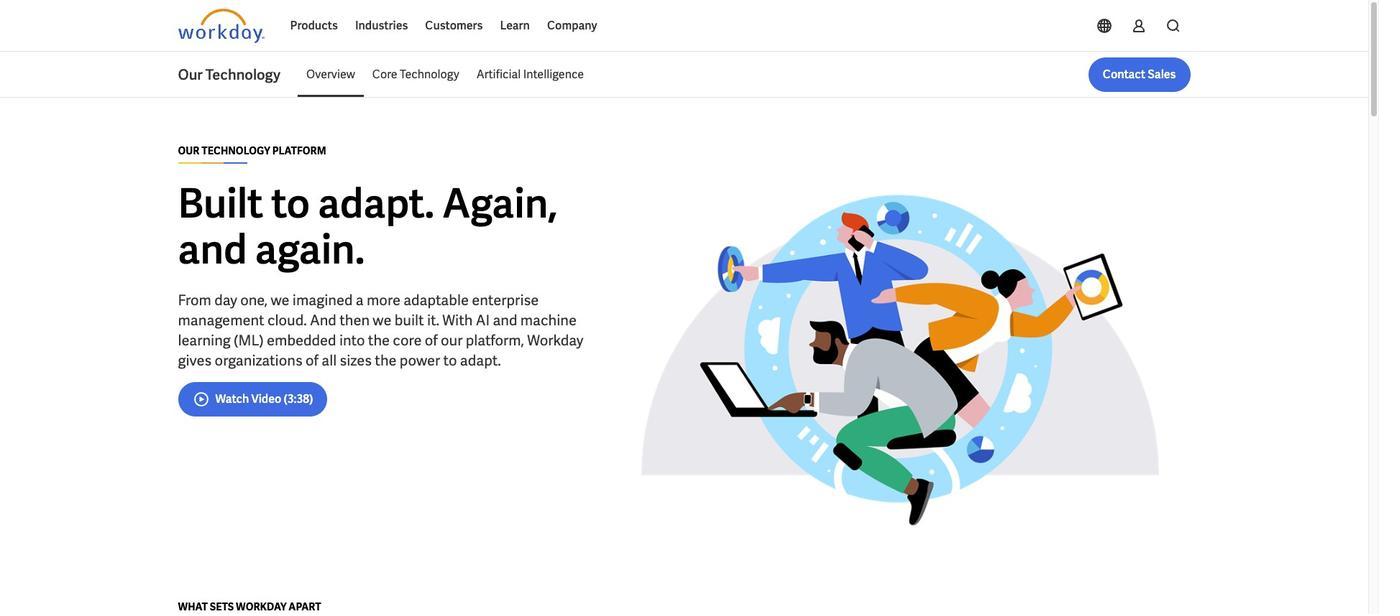 Task type: vqa. For each thing, say whether or not it's contained in the screenshot.
and
yes



Task type: describe. For each thing, give the bounding box(es) containing it.
overview link
[[298, 58, 364, 92]]

core technology
[[372, 67, 459, 82]]

one,
[[240, 291, 268, 310]]

artificial
[[477, 67, 521, 82]]

our
[[441, 331, 463, 350]]

video
[[251, 392, 281, 407]]

then
[[340, 311, 370, 330]]

industries
[[355, 18, 408, 33]]

contact sales
[[1103, 67, 1176, 82]]

management
[[178, 311, 264, 330]]

our
[[178, 65, 203, 84]]

learn
[[500, 18, 530, 33]]

built
[[395, 311, 424, 330]]

built to adapt. again, and again.
[[178, 178, 557, 276]]

a
[[356, 291, 364, 310]]

company button
[[539, 9, 606, 43]]

embedded
[[267, 331, 336, 350]]

technology for our technology
[[205, 65, 280, 84]]

intelligence
[[523, 67, 584, 82]]

0 vertical spatial the
[[368, 331, 390, 350]]

artificial intelligence
[[477, 67, 584, 82]]

platform
[[272, 145, 326, 157]]

technology for core technology
[[400, 67, 459, 82]]

learn button
[[491, 9, 539, 43]]

0 horizontal spatial of
[[306, 352, 318, 370]]

company
[[547, 18, 597, 33]]

sets
[[210, 601, 234, 614]]

our technology
[[178, 65, 280, 84]]

technology
[[202, 145, 270, 157]]

workday
[[527, 331, 583, 350]]

and inside from day one, we imagined a more adaptable enterprise management cloud. and then we built it. with ai and machine learning (ml) embedded into the core of our platform, workday gives organizations of all sizes the power to adapt.
[[493, 311, 517, 330]]

products
[[290, 18, 338, 33]]

contact
[[1103, 67, 1145, 82]]

overview
[[306, 67, 355, 82]]

day
[[214, 291, 237, 310]]

1 horizontal spatial of
[[425, 331, 438, 350]]

ai
[[476, 311, 490, 330]]

list containing overview
[[298, 58, 1190, 92]]

power
[[400, 352, 440, 370]]

cloud.
[[267, 311, 307, 330]]

it.
[[427, 311, 439, 330]]

core
[[372, 67, 397, 82]]

again.
[[255, 224, 365, 276]]

again,
[[442, 178, 557, 230]]



Task type: locate. For each thing, give the bounding box(es) containing it.
1 horizontal spatial and
[[493, 311, 517, 330]]

our technology link
[[178, 65, 298, 85]]

and down the enterprise
[[493, 311, 517, 330]]

of
[[425, 331, 438, 350], [306, 352, 318, 370]]

0 horizontal spatial adapt.
[[318, 178, 434, 230]]

decorative image
[[609, 167, 1190, 554]]

to inside from day one, we imagined a more adaptable enterprise management cloud. and then we built it. with ai and machine learning (ml) embedded into the core of our platform, workday gives organizations of all sizes the power to adapt.
[[443, 352, 457, 370]]

to down the our
[[443, 352, 457, 370]]

our
[[178, 145, 200, 157]]

the down core
[[375, 352, 397, 370]]

core
[[393, 331, 422, 350]]

sizes
[[340, 352, 372, 370]]

0 horizontal spatial and
[[178, 224, 247, 276]]

list
[[298, 58, 1190, 92]]

sales
[[1148, 67, 1176, 82]]

the
[[368, 331, 390, 350], [375, 352, 397, 370]]

adaptable
[[404, 291, 469, 310]]

from day one, we imagined a more adaptable enterprise management cloud. and then we built it. with ai and machine learning (ml) embedded into the core of our platform, workday gives organizations of all sizes the power to adapt.
[[178, 291, 583, 370]]

menu containing overview
[[298, 58, 593, 92]]

0 horizontal spatial to
[[271, 178, 310, 230]]

to down "platform"
[[271, 178, 310, 230]]

more
[[367, 291, 400, 310]]

watch
[[215, 392, 249, 407]]

what
[[178, 601, 208, 614]]

1 vertical spatial and
[[493, 311, 517, 330]]

into
[[339, 331, 365, 350]]

the right into
[[368, 331, 390, 350]]

of down the it.
[[425, 331, 438, 350]]

workday
[[236, 601, 287, 614]]

and
[[310, 311, 336, 330]]

customers
[[425, 18, 483, 33]]

1 vertical spatial adapt.
[[460, 352, 501, 370]]

all
[[322, 352, 337, 370]]

0 vertical spatial of
[[425, 331, 438, 350]]

0 horizontal spatial technology
[[205, 65, 280, 84]]

apart
[[289, 601, 321, 614]]

platform,
[[466, 331, 524, 350]]

1 vertical spatial we
[[373, 311, 391, 330]]

customers button
[[417, 9, 491, 43]]

industries button
[[346, 9, 417, 43]]

0 vertical spatial to
[[271, 178, 310, 230]]

watch video (3:38)
[[215, 392, 313, 407]]

our technology platform
[[178, 145, 326, 157]]

1 vertical spatial to
[[443, 352, 457, 370]]

and up day
[[178, 224, 247, 276]]

(3:38)
[[284, 392, 313, 407]]

0 vertical spatial and
[[178, 224, 247, 276]]

1 horizontal spatial technology
[[400, 67, 459, 82]]

watch video (3:38) link
[[178, 383, 328, 417]]

to
[[271, 178, 310, 230], [443, 352, 457, 370]]

1 horizontal spatial adapt.
[[460, 352, 501, 370]]

adapt. inside built to adapt. again, and again.
[[318, 178, 434, 230]]

with
[[442, 311, 473, 330]]

adapt. inside from day one, we imagined a more adaptable enterprise management cloud. and then we built it. with ai and machine learning (ml) embedded into the core of our platform, workday gives organizations of all sizes the power to adapt.
[[460, 352, 501, 370]]

learning
[[178, 331, 231, 350]]

products button
[[282, 9, 346, 43]]

organizations
[[215, 352, 303, 370]]

0 horizontal spatial we
[[271, 291, 289, 310]]

we
[[271, 291, 289, 310], [373, 311, 391, 330]]

1 horizontal spatial to
[[443, 352, 457, 370]]

1 horizontal spatial we
[[373, 311, 391, 330]]

from
[[178, 291, 211, 310]]

machine
[[520, 311, 577, 330]]

we up "cloud."
[[271, 291, 289, 310]]

1 vertical spatial the
[[375, 352, 397, 370]]

technology inside menu
[[400, 67, 459, 82]]

adapt.
[[318, 178, 434, 230], [460, 352, 501, 370]]

technology
[[205, 65, 280, 84], [400, 67, 459, 82]]

technology right the core
[[400, 67, 459, 82]]

1 vertical spatial of
[[306, 352, 318, 370]]

imagined
[[293, 291, 353, 310]]

0 vertical spatial we
[[271, 291, 289, 310]]

artificial intelligence link
[[468, 58, 593, 92]]

(ml)
[[234, 331, 264, 350]]

go to the homepage image
[[178, 9, 264, 43]]

technology right our
[[205, 65, 280, 84]]

and inside built to adapt. again, and again.
[[178, 224, 247, 276]]

core technology link
[[364, 58, 468, 92]]

and
[[178, 224, 247, 276], [493, 311, 517, 330]]

what sets workday apart
[[178, 601, 321, 614]]

we down "more"
[[373, 311, 391, 330]]

menu
[[298, 58, 593, 92]]

gives
[[178, 352, 212, 370]]

built
[[178, 178, 263, 230]]

contact sales link
[[1088, 58, 1190, 92]]

enterprise
[[472, 291, 539, 310]]

to inside built to adapt. again, and again.
[[271, 178, 310, 230]]

of left 'all' on the left bottom
[[306, 352, 318, 370]]

0 vertical spatial adapt.
[[318, 178, 434, 230]]



